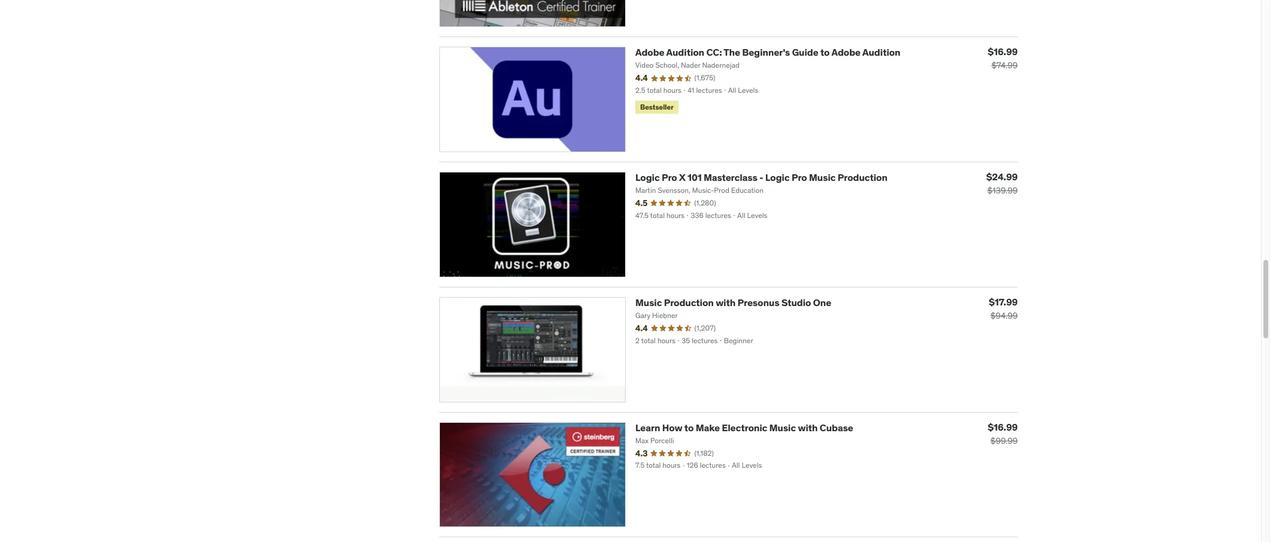 Task type: describe. For each thing, give the bounding box(es) containing it.
electronic
[[722, 422, 767, 434]]

cc:
[[706, 46, 722, 58]]

learn
[[635, 422, 660, 434]]

the
[[724, 46, 740, 58]]

music production with presonus studio one link
[[635, 297, 831, 309]]

0 horizontal spatial to
[[684, 422, 694, 434]]

2 vertical spatial music
[[769, 422, 796, 434]]

0 vertical spatial music
[[809, 171, 836, 183]]

music production with presonus studio one
[[635, 297, 831, 309]]

101
[[688, 171, 702, 183]]

how
[[662, 422, 682, 434]]

1 logic from the left
[[635, 171, 660, 183]]

logic pro x 101 masterclass - logic pro music production link
[[635, 171, 888, 183]]

0 vertical spatial to
[[821, 46, 830, 58]]

adobe audition cc: the beginner's guide to adobe audition
[[635, 46, 901, 58]]

beginner's
[[742, 46, 790, 58]]

one
[[813, 297, 831, 309]]

cubase
[[820, 422, 853, 434]]

$99.99
[[991, 436, 1018, 446]]

$16.99 $74.99
[[988, 46, 1018, 71]]

0 horizontal spatial music
[[635, 297, 662, 309]]

$17.99 $94.99
[[989, 296, 1018, 321]]

studio
[[782, 297, 811, 309]]

adobe audition cc: the beginner's guide to adobe audition link
[[635, 46, 901, 58]]

$16.99 $99.99
[[988, 421, 1018, 446]]

$94.99
[[991, 310, 1018, 321]]

2 adobe from the left
[[832, 46, 861, 58]]



Task type: vqa. For each thing, say whether or not it's contained in the screenshot.
up. on the top left of the page
no



Task type: locate. For each thing, give the bounding box(es) containing it.
0 vertical spatial $16.99
[[988, 46, 1018, 58]]

with left cubase
[[798, 422, 818, 434]]

$139.99
[[988, 185, 1018, 196]]

-
[[760, 171, 763, 183]]

$24.99 $139.99
[[987, 171, 1018, 196]]

1 horizontal spatial logic
[[765, 171, 790, 183]]

logic right -
[[765, 171, 790, 183]]

x
[[679, 171, 686, 183]]

with left presonus
[[716, 297, 736, 309]]

logic left x
[[635, 171, 660, 183]]

1 audition from the left
[[666, 46, 704, 58]]

1 horizontal spatial music
[[769, 422, 796, 434]]

1 pro from the left
[[662, 171, 677, 183]]

1 vertical spatial $16.99
[[988, 421, 1018, 433]]

pro left x
[[662, 171, 677, 183]]

logic
[[635, 171, 660, 183], [765, 171, 790, 183]]

$16.99 for adobe audition cc: the beginner's guide to adobe audition
[[988, 46, 1018, 58]]

$24.99
[[987, 171, 1018, 183]]

1 adobe from the left
[[635, 46, 665, 58]]

with
[[716, 297, 736, 309], [798, 422, 818, 434]]

$16.99 up "$99.99"
[[988, 421, 1018, 433]]

0 horizontal spatial logic
[[635, 171, 660, 183]]

1 horizontal spatial to
[[821, 46, 830, 58]]

presonus
[[738, 297, 780, 309]]

masterclass
[[704, 171, 758, 183]]

$16.99
[[988, 46, 1018, 58], [988, 421, 1018, 433]]

to
[[821, 46, 830, 58], [684, 422, 694, 434]]

music
[[809, 171, 836, 183], [635, 297, 662, 309], [769, 422, 796, 434]]

2 pro from the left
[[792, 171, 807, 183]]

$16.99 for learn how to make electronic music with cubase
[[988, 421, 1018, 433]]

$16.99 up the $74.99
[[988, 46, 1018, 58]]

1 vertical spatial to
[[684, 422, 694, 434]]

2 $16.99 from the top
[[988, 421, 1018, 433]]

0 horizontal spatial pro
[[662, 171, 677, 183]]

production
[[838, 171, 888, 183], [664, 297, 714, 309]]

0 horizontal spatial adobe
[[635, 46, 665, 58]]

to right 'how'
[[684, 422, 694, 434]]

1 horizontal spatial adobe
[[832, 46, 861, 58]]

make
[[696, 422, 720, 434]]

$17.99
[[989, 296, 1018, 308]]

2 horizontal spatial music
[[809, 171, 836, 183]]

to right guide
[[821, 46, 830, 58]]

guide
[[792, 46, 819, 58]]

1 vertical spatial music
[[635, 297, 662, 309]]

$74.99
[[992, 60, 1018, 71]]

learn how to make electronic music with cubase
[[635, 422, 853, 434]]

1 $16.99 from the top
[[988, 46, 1018, 58]]

logic pro x 101 masterclass - logic pro music production
[[635, 171, 888, 183]]

1 vertical spatial with
[[798, 422, 818, 434]]

1 vertical spatial production
[[664, 297, 714, 309]]

0 vertical spatial with
[[716, 297, 736, 309]]

pro right -
[[792, 171, 807, 183]]

audition
[[666, 46, 704, 58], [863, 46, 901, 58]]

learn how to make electronic music with cubase link
[[635, 422, 853, 434]]

2 logic from the left
[[765, 171, 790, 183]]

0 horizontal spatial production
[[664, 297, 714, 309]]

1 horizontal spatial production
[[838, 171, 888, 183]]

1 horizontal spatial with
[[798, 422, 818, 434]]

pro
[[662, 171, 677, 183], [792, 171, 807, 183]]

0 horizontal spatial audition
[[666, 46, 704, 58]]

adobe
[[635, 46, 665, 58], [832, 46, 861, 58]]

2 audition from the left
[[863, 46, 901, 58]]

1 horizontal spatial audition
[[863, 46, 901, 58]]

0 vertical spatial production
[[838, 171, 888, 183]]

0 horizontal spatial with
[[716, 297, 736, 309]]

1 horizontal spatial pro
[[792, 171, 807, 183]]



